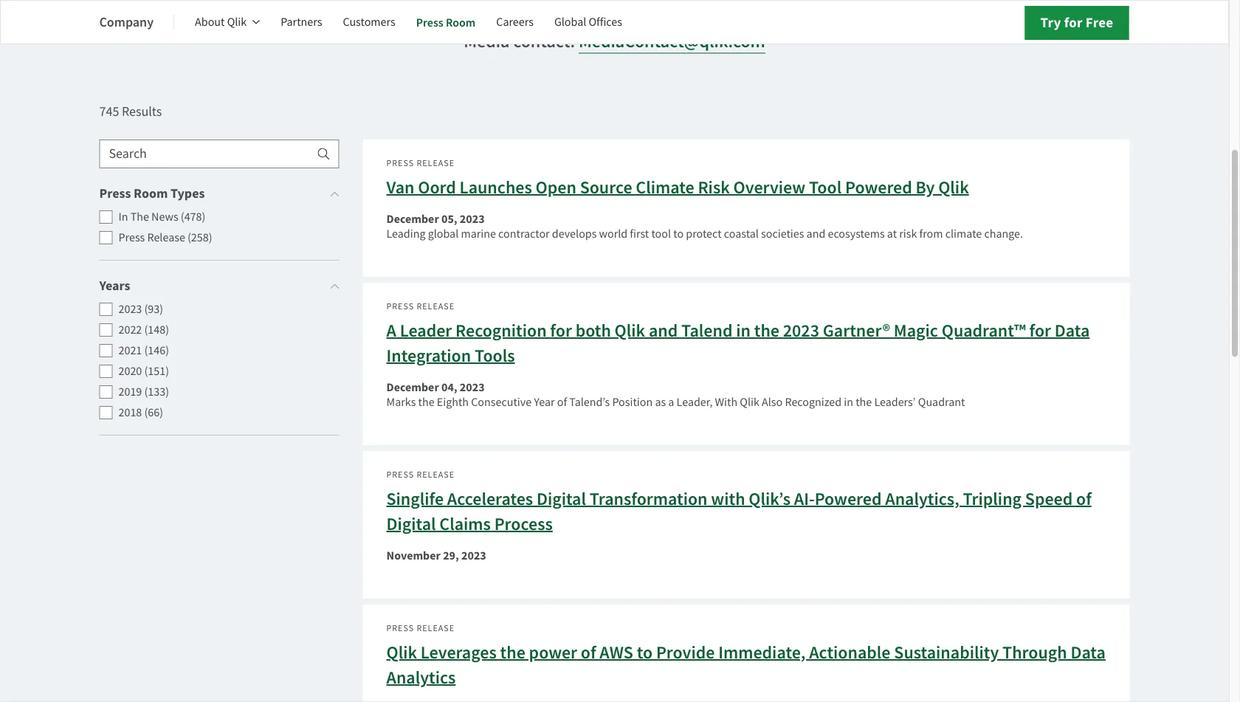 Task type: vqa. For each thing, say whether or not it's contained in the screenshot.
By
yes



Task type: locate. For each thing, give the bounding box(es) containing it.
the left leaders'
[[856, 395, 872, 410]]

in inside december 04, 2023 marks the eighth consecutive year of talend's position as a leader, with qlik also recognized in the leaders' quadrant
[[844, 395, 854, 410]]

from
[[920, 226, 943, 242]]

qlik right the about
[[227, 14, 247, 30]]

release for a
[[417, 301, 455, 312]]

0 vertical spatial to
[[674, 226, 684, 242]]

0 horizontal spatial digital
[[387, 513, 436, 536]]

press left the media
[[416, 14, 444, 30]]

2023 inside december 04, 2023 marks the eighth consecutive year of talend's position as a leader, with qlik also recognized in the leaders' quadrant
[[460, 380, 485, 395]]

1 vertical spatial of
[[1077, 487, 1092, 511]]

year
[[534, 395, 555, 410]]

in the news (478) press release (258)
[[119, 209, 212, 245]]

0 vertical spatial room
[[446, 14, 476, 30]]

years button
[[99, 275, 339, 296]]

both
[[576, 319, 611, 342]]

0 horizontal spatial and
[[649, 319, 678, 342]]

press down the
[[119, 230, 145, 245]]

04,
[[442, 380, 458, 395]]

in right recognized
[[844, 395, 854, 410]]

qlik inside press release van oord launches open source climate risk overview tool powered by qlik
[[939, 176, 969, 199]]

press inside press release van oord launches open source climate risk overview tool powered by qlik
[[387, 158, 414, 169]]

0 vertical spatial powered
[[846, 176, 913, 199]]

2023 right 04, on the bottom of page
[[460, 380, 485, 395]]

press release qlik leverages the power of aws to provide immediate, actionable sustainability through data analytics
[[387, 623, 1106, 689]]

customers
[[343, 14, 396, 30]]

qlik up analytics
[[387, 641, 417, 664]]

the
[[755, 319, 780, 342], [418, 395, 435, 410], [856, 395, 872, 410], [500, 641, 526, 664]]

protect
[[686, 226, 722, 242]]

room
[[446, 14, 476, 30], [134, 185, 168, 202]]

2023 inside the "december 05, 2023 leading global marine contractor develops world first tool to protect coastal societies and ecosystems at risk from climate change."
[[460, 211, 485, 227]]

room for press room
[[446, 14, 476, 30]]

2023 for december 04, 2023 marks the eighth consecutive year of talend's position as a leader, with qlik also recognized in the leaders' quadrant
[[460, 380, 485, 395]]

press room link
[[416, 4, 476, 40]]

qlik
[[227, 14, 247, 30], [939, 176, 969, 199], [615, 319, 645, 342], [740, 395, 760, 410], [387, 641, 417, 664]]

press up in
[[99, 185, 131, 202]]

december 05, 2023 leading global marine contractor develops world first tool to protect coastal societies and ecosystems at risk from climate change.
[[387, 211, 1023, 242]]

1 horizontal spatial and
[[807, 226, 826, 242]]

(93)
[[144, 302, 163, 317]]

2023
[[460, 211, 485, 227], [119, 302, 142, 317], [783, 319, 820, 342], [460, 380, 485, 395], [462, 548, 486, 564]]

to inside the "december 05, 2023 leading global marine contractor develops world first tool to protect coastal societies and ecosystems at risk from climate change."
[[674, 226, 684, 242]]

december inside december 04, 2023 marks the eighth consecutive year of talend's position as a leader, with qlik also recognized in the leaders' quadrant
[[387, 380, 439, 395]]

november 29, 2023
[[387, 548, 486, 564]]

1 vertical spatial digital
[[387, 513, 436, 536]]

press for qlik
[[387, 623, 414, 634]]

release down news
[[147, 230, 185, 245]]

release up 'leader'
[[417, 301, 455, 312]]

for right quadrant™
[[1030, 319, 1052, 342]]

december down van
[[387, 211, 439, 227]]

position
[[613, 395, 653, 410]]

1 horizontal spatial to
[[674, 226, 684, 242]]

1 horizontal spatial of
[[581, 641, 596, 664]]

0 vertical spatial in
[[736, 319, 751, 342]]

1 horizontal spatial digital
[[537, 487, 586, 511]]

power
[[529, 641, 578, 664]]

qlik right both
[[615, 319, 645, 342]]

2023 left gartner®
[[783, 319, 820, 342]]

release
[[417, 158, 455, 169], [147, 230, 185, 245], [417, 301, 455, 312], [417, 469, 455, 480], [417, 623, 455, 634]]

quadrant™
[[942, 319, 1026, 342]]

0 horizontal spatial in
[[736, 319, 751, 342]]

contact:
[[513, 30, 575, 53]]

0 horizontal spatial of
[[557, 395, 567, 410]]

of right speed
[[1077, 487, 1092, 511]]

to right aws
[[637, 641, 653, 664]]

a
[[387, 319, 396, 342]]

for left both
[[550, 319, 572, 342]]

release inside press release singlife accelerates digital transformation with qlik's ai-powered analytics, tripling speed of digital claims process
[[417, 469, 455, 480]]

global offices link
[[555, 4, 622, 40]]

digital up process
[[537, 487, 586, 511]]

(146)
[[144, 343, 169, 358]]

company menu bar
[[99, 4, 643, 40]]

source
[[580, 176, 633, 199]]

745 results
[[99, 103, 162, 120]]

press room types
[[99, 185, 205, 202]]

in
[[119, 209, 128, 225]]

and left talend
[[649, 319, 678, 342]]

contractor
[[499, 226, 550, 242]]

1 horizontal spatial in
[[844, 395, 854, 410]]

press inside dropdown button
[[99, 185, 131, 202]]

2023 for december 05, 2023 leading global marine contractor develops world first tool to protect coastal societies and ecosystems at risk from climate change.
[[460, 211, 485, 227]]

(478)
[[181, 209, 206, 225]]

press up a
[[387, 301, 414, 312]]

release up oord
[[417, 158, 455, 169]]

2023 inside press release a leader recognition for both qlik and talend in the 2023 gartner® magic quadrant™ for data integration tools
[[783, 319, 820, 342]]

0 vertical spatial data
[[1055, 319, 1090, 342]]

ecosystems
[[828, 226, 885, 242]]

qlik left also
[[740, 395, 760, 410]]

risk
[[900, 226, 917, 242]]

release up leverages
[[417, 623, 455, 634]]

room inside press room types dropdown button
[[134, 185, 168, 202]]

the right marks
[[418, 395, 435, 410]]

2019
[[119, 384, 142, 400]]

2 december from the top
[[387, 380, 439, 395]]

press for van
[[387, 158, 414, 169]]

1 vertical spatial powered
[[815, 487, 882, 511]]

press room types button
[[99, 183, 339, 204]]

press up 'singlife'
[[387, 469, 414, 480]]

2 vertical spatial of
[[581, 641, 596, 664]]

global
[[555, 14, 587, 30]]

media
[[464, 30, 510, 53]]

1 vertical spatial december
[[387, 380, 439, 395]]

the inside press release a leader recognition for both qlik and talend in the 2023 gartner® magic quadrant™ for data integration tools
[[755, 319, 780, 342]]

the
[[130, 209, 149, 225]]

powered
[[846, 176, 913, 199], [815, 487, 882, 511]]

of right year
[[557, 395, 567, 410]]

the right talend
[[755, 319, 780, 342]]

and
[[807, 226, 826, 242], [649, 319, 678, 342]]

press up analytics
[[387, 623, 414, 634]]

2023 right 05,
[[460, 211, 485, 227]]

of left aws
[[581, 641, 596, 664]]

release inside press release a leader recognition for both qlik and talend in the 2023 gartner® magic quadrant™ for data integration tools
[[417, 301, 455, 312]]

data inside press release a leader recognition for both qlik and talend in the 2023 gartner® magic quadrant™ for data integration tools
[[1055, 319, 1090, 342]]

0 horizontal spatial to
[[637, 641, 653, 664]]

0 vertical spatial december
[[387, 211, 439, 227]]

press inside press release qlik leverages the power of aws to provide immediate, actionable sustainability through data analytics
[[387, 623, 414, 634]]

societies
[[761, 226, 804, 242]]

singlife accelerates digital transformation with qlik's ai-powered analytics, tripling speed of digital claims process link
[[387, 487, 1092, 536]]

(151)
[[144, 364, 169, 379]]

global
[[428, 226, 459, 242]]

tool
[[809, 176, 842, 199]]

qlik leverages the power of aws to provide immediate, actionable sustainability through data analytics link
[[387, 641, 1106, 689]]

and right societies at the right top
[[807, 226, 826, 242]]

release inside press release van oord launches open source climate risk overview tool powered by qlik
[[417, 158, 455, 169]]

for
[[1065, 13, 1083, 32], [550, 319, 572, 342], [1030, 319, 1052, 342]]

1 vertical spatial data
[[1071, 641, 1106, 664]]

qlik inside press release a leader recognition for both qlik and talend in the 2023 gartner® magic quadrant™ for data integration tools
[[615, 319, 645, 342]]

mediacontact@qlik.com
[[579, 30, 766, 53]]

2023 (93) 2022 (148) 2021 (146) 2020 (151) 2019 (133) 2018 (66)
[[119, 302, 169, 420]]

integration
[[387, 344, 471, 367]]

van
[[387, 176, 415, 199]]

press up van
[[387, 158, 414, 169]]

room left the "careers" link
[[446, 14, 476, 30]]

(133)
[[144, 384, 169, 400]]

room inside press room link
[[446, 14, 476, 30]]

1 december from the top
[[387, 211, 439, 227]]

leader
[[400, 319, 452, 342]]

the left power
[[500, 641, 526, 664]]

open
[[536, 176, 577, 199]]

december inside the "december 05, 2023 leading global marine contractor develops world first tool to protect coastal societies and ecosystems at risk from climate change."
[[387, 211, 439, 227]]

for right try
[[1065, 13, 1083, 32]]

qlik inside press release qlik leverages the power of aws to provide immediate, actionable sustainability through data analytics
[[387, 641, 417, 664]]

0 vertical spatial digital
[[537, 487, 586, 511]]

press release singlife accelerates digital transformation with qlik's ai-powered analytics, tripling speed of digital claims process
[[387, 469, 1092, 536]]

0 horizontal spatial room
[[134, 185, 168, 202]]

december for a leader recognition for both qlik and talend in the 2023 gartner® magic quadrant™ for data integration tools
[[387, 380, 439, 395]]

offices
[[589, 14, 622, 30]]

release up 'singlife'
[[417, 469, 455, 480]]

(258)
[[188, 230, 212, 245]]

1 vertical spatial to
[[637, 641, 653, 664]]

release inside in the news (478) press release (258)
[[147, 230, 185, 245]]

press inside press release singlife accelerates digital transformation with qlik's ai-powered analytics, tripling speed of digital claims process
[[387, 469, 414, 480]]

press room
[[416, 14, 476, 30]]

room up the
[[134, 185, 168, 202]]

try
[[1041, 13, 1062, 32]]

singlife
[[387, 487, 444, 511]]

release for singlife
[[417, 469, 455, 480]]

2023 right 29,
[[462, 548, 486, 564]]

745
[[99, 103, 119, 120]]

gartner®
[[823, 319, 891, 342]]

in right talend
[[736, 319, 751, 342]]

careers link
[[496, 4, 534, 40]]

2 horizontal spatial of
[[1077, 487, 1092, 511]]

0 vertical spatial of
[[557, 395, 567, 410]]

powered inside press release singlife accelerates digital transformation with qlik's ai-powered analytics, tripling speed of digital claims process
[[815, 487, 882, 511]]

transformation
[[590, 487, 708, 511]]

1 horizontal spatial room
[[446, 14, 476, 30]]

of inside press release singlife accelerates digital transformation with qlik's ai-powered analytics, tripling speed of digital claims process
[[1077, 487, 1092, 511]]

1 vertical spatial in
[[844, 395, 854, 410]]

a
[[669, 395, 675, 410]]

december down integration
[[387, 380, 439, 395]]

2021
[[119, 343, 142, 358]]

2023 up 2022
[[119, 302, 142, 317]]

the inside press release qlik leverages the power of aws to provide immediate, actionable sustainability through data analytics
[[500, 641, 526, 664]]

with
[[711, 487, 746, 511]]

about qlik link
[[195, 4, 260, 40]]

press inside press release a leader recognition for both qlik and talend in the 2023 gartner® magic quadrant™ for data integration tools
[[387, 301, 414, 312]]

release inside press release qlik leverages the power of aws to provide immediate, actionable sustainability through data analytics
[[417, 623, 455, 634]]

to right tool
[[674, 226, 684, 242]]

try for free
[[1041, 13, 1114, 32]]

0 vertical spatial and
[[807, 226, 826, 242]]

2 horizontal spatial for
[[1065, 13, 1083, 32]]

digital down 'singlife'
[[387, 513, 436, 536]]

qlik right "by"
[[939, 176, 969, 199]]

data
[[1055, 319, 1090, 342], [1071, 641, 1106, 664]]

1 vertical spatial room
[[134, 185, 168, 202]]

to inside press release qlik leverages the power of aws to provide immediate, actionable sustainability through data analytics
[[637, 641, 653, 664]]

1 vertical spatial and
[[649, 319, 678, 342]]



Task type: describe. For each thing, give the bounding box(es) containing it.
climate
[[636, 176, 695, 199]]

results
[[122, 103, 162, 120]]

types
[[171, 185, 205, 202]]

leverages
[[421, 641, 497, 664]]

2023 inside 2023 (93) 2022 (148) 2021 (146) 2020 (151) 2019 (133) 2018 (66)
[[119, 302, 142, 317]]

at
[[888, 226, 897, 242]]

leading
[[387, 226, 426, 242]]

about
[[195, 14, 225, 30]]

partners link
[[281, 4, 322, 40]]

press release a leader recognition for both qlik and talend in the 2023 gartner® magic quadrant™ for data integration tools
[[387, 301, 1090, 367]]

van oord launches open source climate risk overview tool powered by qlik link
[[387, 176, 969, 199]]

talend's
[[570, 395, 610, 410]]

provide
[[656, 641, 715, 664]]

qlik inside the 'company' menu bar
[[227, 14, 247, 30]]

years
[[99, 277, 130, 295]]

global offices
[[555, 14, 622, 30]]

recognition
[[456, 319, 547, 342]]

quadrant
[[918, 395, 965, 410]]

with
[[715, 395, 738, 410]]

data inside press release qlik leverages the power of aws to provide immediate, actionable sustainability through data analytics
[[1071, 641, 1106, 664]]

by
[[916, 176, 935, 199]]

tools
[[475, 344, 515, 367]]

of inside press release qlik leverages the power of aws to provide immediate, actionable sustainability through data analytics
[[581, 641, 596, 664]]

and inside press release a leader recognition for both qlik and talend in the 2023 gartner® magic quadrant™ for data integration tools
[[649, 319, 678, 342]]

release for van
[[417, 158, 455, 169]]

2020
[[119, 364, 142, 379]]

careers
[[496, 14, 534, 30]]

analytics,
[[886, 487, 960, 511]]

press for types
[[99, 185, 131, 202]]

try for free link
[[1025, 6, 1129, 40]]

05,
[[442, 211, 458, 227]]

launches
[[460, 176, 532, 199]]

december for van oord launches open source climate risk overview tool powered by qlik
[[387, 211, 439, 227]]

risk
[[698, 176, 730, 199]]

customers link
[[343, 4, 396, 40]]

press for a
[[387, 301, 414, 312]]

free
[[1086, 13, 1114, 32]]

process
[[495, 513, 553, 536]]

powered inside press release van oord launches open source climate risk overview tool powered by qlik
[[846, 176, 913, 199]]

news
[[151, 209, 178, 225]]

leaders'
[[875, 395, 916, 410]]

qlik inside december 04, 2023 marks the eighth consecutive year of talend's position as a leader, with qlik also recognized in the leaders' quadrant
[[740, 395, 760, 410]]

2018
[[119, 405, 142, 420]]

marks
[[387, 395, 416, 410]]

develops
[[552, 226, 597, 242]]

press inside the 'company' menu bar
[[416, 14, 444, 30]]

december 04, 2023 marks the eighth consecutive year of talend's position as a leader, with qlik also recognized in the leaders' quadrant
[[387, 380, 965, 410]]

aws
[[600, 641, 634, 664]]

tool
[[652, 226, 671, 242]]

0 horizontal spatial for
[[550, 319, 572, 342]]

1 horizontal spatial for
[[1030, 319, 1052, 342]]

room for press room types
[[134, 185, 168, 202]]

oord
[[418, 176, 456, 199]]

mediacontact@qlik.com link
[[579, 30, 766, 54]]

marine
[[461, 226, 496, 242]]

as
[[655, 395, 666, 410]]

claims
[[440, 513, 491, 536]]

media contact: mediacontact@qlik.com
[[464, 30, 766, 53]]

29,
[[443, 548, 459, 564]]

(148)
[[144, 322, 169, 338]]

climate
[[946, 226, 982, 242]]

ai-
[[794, 487, 815, 511]]

2023 for november 29, 2023
[[462, 548, 486, 564]]

of inside december 04, 2023 marks the eighth consecutive year of talend's position as a leader, with qlik also recognized in the leaders' quadrant
[[557, 395, 567, 410]]

and inside the "december 05, 2023 leading global marine contractor develops world first tool to protect coastal societies and ecosystems at risk from climate change."
[[807, 226, 826, 242]]

november
[[387, 548, 441, 564]]

company
[[99, 13, 154, 31]]

also
[[762, 395, 783, 410]]

through
[[1003, 641, 1068, 664]]

in inside press release a leader recognition for both qlik and talend in the 2023 gartner® magic quadrant™ for data integration tools
[[736, 319, 751, 342]]

coastal
[[724, 226, 759, 242]]

a leader recognition for both qlik and talend in the 2023 gartner® magic quadrant™ for data integration tools link
[[387, 319, 1090, 367]]

press for singlife
[[387, 469, 414, 480]]

change.
[[985, 226, 1023, 242]]

speed
[[1026, 487, 1073, 511]]

actionable
[[810, 641, 891, 664]]

sustainability
[[895, 641, 999, 664]]

magic
[[894, 319, 939, 342]]

press release van oord launches open source climate risk overview tool powered by qlik
[[387, 158, 969, 199]]

2022
[[119, 322, 142, 338]]

about qlik
[[195, 14, 247, 30]]

release for qlik
[[417, 623, 455, 634]]

partners
[[281, 14, 322, 30]]

press inside in the news (478) press release (258)
[[119, 230, 145, 245]]

immediate,
[[719, 641, 806, 664]]



